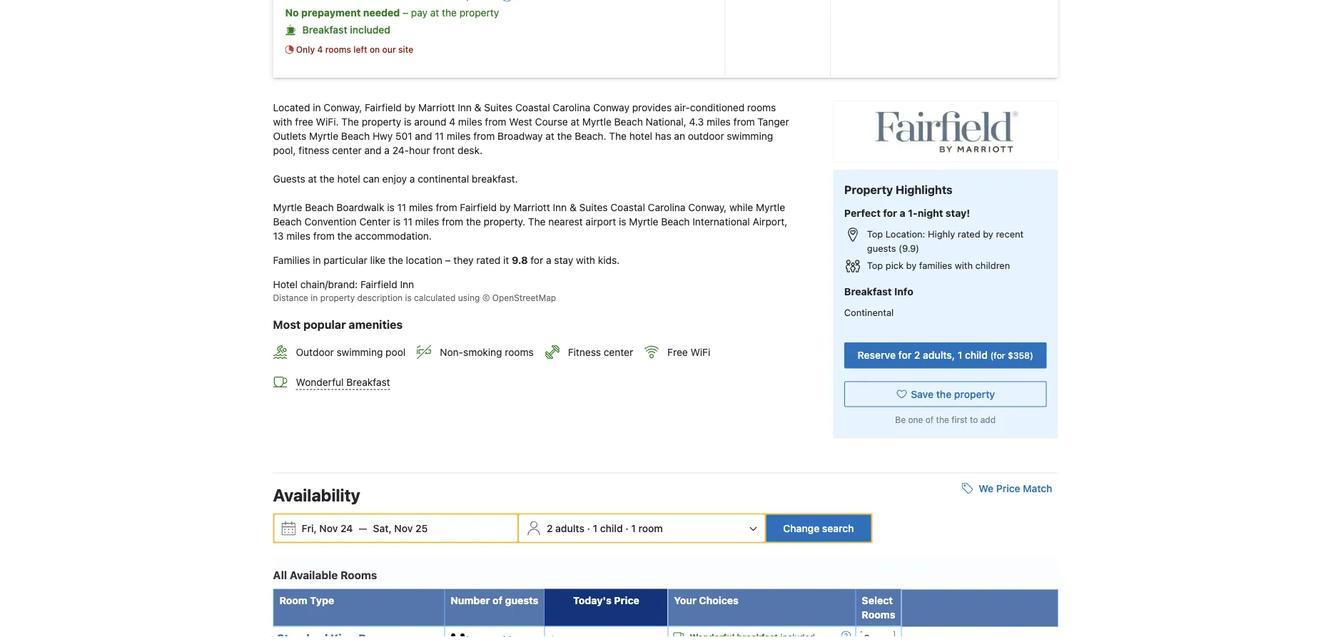 Task type: vqa. For each thing, say whether or not it's contained in the screenshot.
middle the 11
yes



Task type: locate. For each thing, give the bounding box(es) containing it.
breakfast up continental
[[845, 286, 892, 298]]

guests right number
[[505, 595, 539, 606]]

pay
[[411, 7, 428, 19]]

and down hwy
[[364, 145, 382, 156]]

the
[[342, 116, 359, 128], [609, 130, 627, 142], [528, 216, 546, 228]]

on
[[370, 44, 380, 54]]

hotel
[[630, 130, 653, 142], [337, 173, 360, 185]]

– left pay
[[403, 7, 408, 19]]

marriott up around
[[418, 102, 455, 114]]

guests up pick
[[867, 243, 896, 253]]

1 vertical spatial marriott
[[514, 202, 550, 214]]

1 horizontal spatial hotel
[[630, 130, 653, 142]]

©
[[482, 293, 490, 303]]

rooms
[[325, 44, 351, 54], [747, 102, 776, 114], [505, 347, 534, 358]]

the down fitness
[[320, 173, 335, 185]]

of right one
[[926, 415, 934, 425]]

1 horizontal spatial center
[[604, 347, 633, 358]]

child left (for
[[965, 349, 988, 361]]

2 horizontal spatial rooms
[[747, 102, 776, 114]]

2 left adults
[[547, 523, 553, 534]]

0 vertical spatial in
[[313, 102, 321, 114]]

the left first
[[936, 415, 949, 425]]

property down chain/brand:
[[320, 293, 355, 303]]

fairfield inside hotel chain/brand: fairfield inn distance in property description is calculated using © openstreetmap
[[361, 279, 397, 291]]

the left nearest
[[528, 216, 546, 228]]

11
[[435, 130, 444, 142], [397, 202, 406, 214], [403, 216, 413, 228]]

0 vertical spatial rooms
[[325, 44, 351, 54]]

center inside located in conway, fairfield by marriott inn & suites coastal carolina conway provides air-conditioned rooms with free wifi. the property is around 4 miles from west course at myrtle beach national, 4.3 miles from tanger outlets myrtle beach hwy 501 and 11 miles from broadway at the beach. the hotel has an outdoor swimming pool, fitness center and a 24-hour front desk. guests at the hotel can enjoy a continental breakfast. myrtle beach boardwalk is 11 miles from fairfield by marriott inn & suites coastal carolina conway, while myrtle beach convention center is 11 miles from the property. the nearest airport is myrtle beach international airport, 13 miles from the accommodation.
[[332, 145, 362, 156]]

property.
[[484, 216, 525, 228]]

reserve for 2 adults, 1 child (for $358)
[[858, 349, 1034, 361]]

0 vertical spatial breakfast
[[302, 24, 347, 36]]

swimming down amenities
[[337, 347, 383, 358]]

search
[[822, 523, 854, 534]]

conway, up international
[[688, 202, 727, 214]]

sat,
[[373, 523, 392, 534]]

from left west on the left top of page
[[485, 116, 507, 128]]

conditioned
[[690, 102, 745, 114]]

1 occupancy image from the left
[[449, 634, 459, 638]]

in for families
[[313, 255, 321, 266]]

is up 501
[[404, 116, 412, 128]]

stay!
[[946, 207, 970, 219]]

property inside save the property 'button'
[[954, 388, 995, 400]]

the right pay
[[442, 7, 457, 19]]

0 horizontal spatial hotel
[[337, 173, 360, 185]]

national,
[[646, 116, 687, 128]]

1 vertical spatial coastal
[[611, 202, 645, 214]]

more details on meals and payment options image
[[502, 0, 512, 2], [841, 631, 851, 638]]

is up accommodation.
[[393, 216, 401, 228]]

the right wifi.
[[342, 116, 359, 128]]

13
[[273, 230, 284, 242]]

0 vertical spatial suites
[[484, 102, 513, 114]]

popular
[[304, 318, 346, 331]]

0 vertical spatial rated
[[958, 228, 981, 239]]

for right reserve
[[899, 349, 912, 361]]

info
[[895, 286, 914, 298]]

1 top from the top
[[867, 228, 883, 239]]

2 vertical spatial the
[[528, 216, 546, 228]]

fairfield up property. in the top of the page
[[460, 202, 497, 214]]

price right today's
[[614, 595, 640, 606]]

child
[[965, 349, 988, 361], [600, 523, 623, 534]]

1 vertical spatial rooms
[[747, 102, 776, 114]]

only
[[296, 44, 315, 54]]

1 vertical spatial the
[[609, 130, 627, 142]]

1 horizontal spatial nov
[[394, 523, 413, 534]]

beach up 13
[[273, 216, 302, 228]]

1 right adults
[[593, 523, 598, 534]]

myrtle down wifi.
[[309, 130, 339, 142]]

number of guests
[[451, 595, 539, 606]]

can
[[363, 173, 380, 185]]

myrtle right airport
[[629, 216, 659, 228]]

0 vertical spatial swimming
[[727, 130, 773, 142]]

1 horizontal spatial price
[[997, 483, 1021, 494]]

top down perfect
[[867, 228, 883, 239]]

breakfast down prepayment
[[302, 24, 347, 36]]

by right pick
[[906, 260, 917, 270]]

of
[[926, 415, 934, 425], [493, 595, 503, 606]]

rooms up 'tanger'
[[747, 102, 776, 114]]

11 down the enjoy
[[397, 202, 406, 214]]

in inside located in conway, fairfield by marriott inn & suites coastal carolina conway provides air-conditioned rooms with free wifi. the property is around 4 miles from west course at myrtle beach national, 4.3 miles from tanger outlets myrtle beach hwy 501 and 11 miles from broadway at the beach. the hotel has an outdoor swimming pool, fitness center and a 24-hour front desk. guests at the hotel can enjoy a continental breakfast. myrtle beach boardwalk is 11 miles from fairfield by marriott inn & suites coastal carolina conway, while myrtle beach convention center is 11 miles from the property. the nearest airport is myrtle beach international airport, 13 miles from the accommodation.
[[313, 102, 321, 114]]

enjoy
[[382, 173, 407, 185]]

add
[[981, 415, 996, 425]]

1 vertical spatial inn
[[553, 202, 567, 214]]

1 horizontal spatial child
[[965, 349, 988, 361]]

2 vertical spatial fairfield
[[361, 279, 397, 291]]

&
[[475, 102, 482, 114], [570, 202, 577, 214]]

0 horizontal spatial rated
[[476, 255, 501, 266]]

1 vertical spatial top
[[867, 260, 883, 270]]

with inside located in conway, fairfield by marriott inn & suites coastal carolina conway provides air-conditioned rooms with free wifi. the property is around 4 miles from west course at myrtle beach national, 4.3 miles from tanger outlets myrtle beach hwy 501 and 11 miles from broadway at the beach. the hotel has an outdoor swimming pool, fitness center and a 24-hour front desk. guests at the hotel can enjoy a continental breakfast. myrtle beach boardwalk is 11 miles from fairfield by marriott inn & suites coastal carolina conway, while myrtle beach convention center is 11 miles from the property. the nearest airport is myrtle beach international airport, 13 miles from the accommodation.
[[273, 116, 292, 128]]

outdoor swimming pool
[[296, 347, 406, 358]]

suites up airport
[[579, 202, 608, 214]]

and up hour
[[415, 130, 432, 142]]

choices
[[699, 595, 739, 606]]

property inside hotel chain/brand: fairfield inn distance in property description is calculated using © openstreetmap
[[320, 293, 355, 303]]

price
[[997, 483, 1021, 494], [614, 595, 640, 606]]

property up hwy
[[362, 116, 401, 128]]

price for we
[[997, 483, 1021, 494]]

nov left 24
[[319, 523, 338, 534]]

inn up desk.
[[458, 102, 472, 114]]

for for perfect
[[883, 207, 897, 219]]

0 vertical spatial child
[[965, 349, 988, 361]]

free wifi
[[668, 347, 711, 358]]

1 right adults,
[[958, 349, 963, 361]]

4 inside located in conway, fairfield by marriott inn & suites coastal carolina conway provides air-conditioned rooms with free wifi. the property is around 4 miles from west course at myrtle beach national, 4.3 miles from tanger outlets myrtle beach hwy 501 and 11 miles from broadway at the beach. the hotel has an outdoor swimming pool, fitness center and a 24-hour front desk. guests at the hotel can enjoy a continental breakfast. myrtle beach boardwalk is 11 miles from fairfield by marriott inn & suites coastal carolina conway, while myrtle beach convention center is 11 miles from the property. the nearest airport is myrtle beach international airport, 13 miles from the accommodation.
[[449, 116, 456, 128]]

2 vertical spatial 11
[[403, 216, 413, 228]]

a left stay
[[546, 255, 552, 266]]

1 vertical spatial suites
[[579, 202, 608, 214]]

1 vertical spatial child
[[600, 523, 623, 534]]

perfect
[[845, 207, 881, 219]]

a left 1-
[[900, 207, 906, 219]]

adults,
[[923, 349, 955, 361]]

0 horizontal spatial coastal
[[515, 102, 550, 114]]

rated inside top location: highly rated by recent guests (9.9)
[[958, 228, 981, 239]]

0 horizontal spatial rooms
[[341, 569, 377, 582]]

is right airport
[[619, 216, 627, 228]]

& up desk.
[[475, 102, 482, 114]]

select rooms
[[862, 595, 896, 621]]

1 horizontal spatial ·
[[626, 523, 629, 534]]

1 left the room
[[631, 523, 636, 534]]

child left the room
[[600, 523, 623, 534]]

2 occupancy image from the left
[[459, 634, 468, 638]]

1 vertical spatial hotel
[[337, 173, 360, 185]]

continental
[[845, 307, 894, 318]]

1 horizontal spatial 1
[[631, 523, 636, 534]]

a left 24-
[[384, 145, 390, 156]]

hotel left has
[[630, 130, 653, 142]]

all available rooms
[[273, 569, 377, 582]]

they
[[454, 255, 474, 266]]

top for top pick by families with children
[[867, 260, 883, 270]]

0 horizontal spatial marriott
[[418, 102, 455, 114]]

airport,
[[753, 216, 788, 228]]

0 horizontal spatial inn
[[400, 279, 414, 291]]

0 horizontal spatial 2
[[547, 523, 553, 534]]

0 vertical spatial guests
[[867, 243, 896, 253]]

for
[[883, 207, 897, 219], [531, 255, 543, 266], [899, 349, 912, 361]]

1 vertical spatial 4
[[449, 116, 456, 128]]

4 right only
[[317, 44, 323, 54]]

0 vertical spatial &
[[475, 102, 482, 114]]

inn inside hotel chain/brand: fairfield inn distance in property description is calculated using © openstreetmap
[[400, 279, 414, 291]]

property
[[845, 183, 893, 196]]

beach left hwy
[[341, 130, 370, 142]]

0 vertical spatial 4
[[317, 44, 323, 54]]

accommodation.
[[355, 230, 432, 242]]

0 horizontal spatial ·
[[587, 523, 590, 534]]

conway,
[[324, 102, 362, 114], [688, 202, 727, 214]]

children
[[976, 260, 1010, 270]]

the right save
[[936, 388, 952, 400]]

in inside hotel chain/brand: fairfield inn distance in property description is calculated using © openstreetmap
[[311, 293, 318, 303]]

is
[[404, 116, 412, 128], [387, 202, 395, 214], [393, 216, 401, 228], [619, 216, 627, 228], [405, 293, 412, 303]]

1 horizontal spatial –
[[445, 255, 451, 266]]

nearest
[[549, 216, 583, 228]]

2 adults · 1 child · 1 room button
[[520, 515, 763, 542]]

recent
[[996, 228, 1024, 239]]

1 horizontal spatial for
[[883, 207, 897, 219]]

property up 'to'
[[954, 388, 995, 400]]

& up nearest
[[570, 202, 577, 214]]

fairfield
[[365, 102, 402, 114], [460, 202, 497, 214], [361, 279, 397, 291]]

1 horizontal spatial rooms
[[505, 347, 534, 358]]

by left the "recent"
[[983, 228, 994, 239]]

conway, up wifi.
[[324, 102, 362, 114]]

while
[[730, 202, 753, 214]]

for right 9.8
[[531, 255, 543, 266]]

1 vertical spatial for
[[531, 255, 543, 266]]

1 horizontal spatial 2
[[914, 349, 921, 361]]

guests inside top location: highly rated by recent guests (9.9)
[[867, 243, 896, 253]]

· right adults
[[587, 523, 590, 534]]

the right beach.
[[609, 130, 627, 142]]

wifi.
[[316, 116, 339, 128]]

rooms down breakfast included
[[325, 44, 351, 54]]

1 vertical spatial breakfast
[[845, 286, 892, 298]]

rated down stay!
[[958, 228, 981, 239]]

0 horizontal spatial more details on meals and payment options image
[[502, 0, 512, 2]]

hotel left can
[[337, 173, 360, 185]]

1 vertical spatial in
[[313, 255, 321, 266]]

breakfast down outdoor swimming pool
[[347, 376, 390, 388]]

1 vertical spatial guests
[[505, 595, 539, 606]]

room
[[280, 595, 308, 606]]

price inside dropdown button
[[997, 483, 1021, 494]]

fri, nov 24 button
[[296, 516, 359, 541]]

coastal up airport
[[611, 202, 645, 214]]

change search
[[783, 523, 854, 534]]

1 vertical spatial 2
[[547, 523, 553, 534]]

chain/brand:
[[300, 279, 358, 291]]

in for located
[[313, 102, 321, 114]]

inn up nearest
[[553, 202, 567, 214]]

0 vertical spatial of
[[926, 415, 934, 425]]

top location: highly rated by recent guests (9.9)
[[867, 228, 1024, 253]]

1 horizontal spatial the
[[528, 216, 546, 228]]

1 horizontal spatial rated
[[958, 228, 981, 239]]

marriott up property. in the top of the page
[[514, 202, 550, 214]]

rated left it
[[476, 255, 501, 266]]

highly
[[928, 228, 955, 239]]

25
[[416, 523, 428, 534]]

price right we
[[997, 483, 1021, 494]]

0 horizontal spatial conway,
[[324, 102, 362, 114]]

to
[[970, 415, 978, 425]]

0 horizontal spatial rooms
[[325, 44, 351, 54]]

course
[[535, 116, 568, 128]]

1 vertical spatial 11
[[397, 202, 406, 214]]

occupancy image
[[449, 634, 459, 638], [459, 634, 468, 638]]

prepayment
[[301, 7, 361, 19]]

0 horizontal spatial and
[[364, 145, 382, 156]]

wonderful
[[296, 376, 344, 388]]

families in particular like the location – they rated it 9.8 for a stay with kids.
[[273, 255, 620, 266]]

center
[[359, 216, 391, 228]]

1 horizontal spatial conway,
[[688, 202, 727, 214]]

0 horizontal spatial of
[[493, 595, 503, 606]]

4 right around
[[449, 116, 456, 128]]

2 inside '2 adults · 1 child · 1 room' button
[[547, 523, 553, 534]]

inn down location
[[400, 279, 414, 291]]

1 horizontal spatial swimming
[[727, 130, 773, 142]]

top left pick
[[867, 260, 883, 270]]

from up desk.
[[474, 130, 495, 142]]

is left calculated on the left top of the page
[[405, 293, 412, 303]]

· left the room
[[626, 523, 629, 534]]

2 vertical spatial inn
[[400, 279, 414, 291]]

top pick by families with children
[[867, 260, 1010, 270]]

suites up west on the left top of page
[[484, 102, 513, 114]]

1 horizontal spatial and
[[415, 130, 432, 142]]

top inside top location: highly rated by recent guests (9.9)
[[867, 228, 883, 239]]

with up outlets
[[273, 116, 292, 128]]

beach left international
[[661, 216, 690, 228]]

0 vertical spatial top
[[867, 228, 883, 239]]

1 horizontal spatial marriott
[[514, 202, 550, 214]]

1 vertical spatial rooms
[[862, 609, 896, 621]]

rooms for only 4 rooms left on our site
[[325, 44, 351, 54]]

0 vertical spatial the
[[342, 116, 359, 128]]

fairfield up the description
[[361, 279, 397, 291]]

breakfast for breakfast included
[[302, 24, 347, 36]]

2 top from the top
[[867, 260, 883, 270]]

in right families
[[313, 255, 321, 266]]

coastal up west on the left top of page
[[515, 102, 550, 114]]

nov left 25
[[394, 523, 413, 534]]

0 vertical spatial carolina
[[553, 102, 591, 114]]

11 up accommodation.
[[403, 216, 413, 228]]

1 vertical spatial conway,
[[688, 202, 727, 214]]

room type
[[280, 595, 334, 606]]

0 vertical spatial –
[[403, 7, 408, 19]]

1 vertical spatial carolina
[[648, 202, 686, 214]]

1 vertical spatial fairfield
[[460, 202, 497, 214]]

located in conway, fairfield by marriott inn & suites coastal carolina conway provides air-conditioned rooms with free wifi. the property is around 4 miles from west course at myrtle beach national, 4.3 miles from tanger outlets myrtle beach hwy 501 and 11 miles from broadway at the beach. the hotel has an outdoor swimming pool, fitness center and a 24-hour front desk. guests at the hotel can enjoy a continental breakfast. myrtle beach boardwalk is 11 miles from fairfield by marriott inn & suites coastal carolina conway, while myrtle beach convention center is 11 miles from the property. the nearest airport is myrtle beach international airport, 13 miles from the accommodation.
[[273, 102, 792, 242]]

2 horizontal spatial inn
[[553, 202, 567, 214]]

rooms right smoking
[[505, 347, 534, 358]]

distance
[[273, 293, 308, 303]]

availability
[[273, 485, 360, 505]]

in up wifi.
[[313, 102, 321, 114]]

beach up convention on the left of the page
[[305, 202, 334, 214]]

in down chain/brand:
[[311, 293, 318, 303]]

1 vertical spatial &
[[570, 202, 577, 214]]

only 4 rooms left on our site
[[296, 44, 413, 54]]

0 horizontal spatial swimming
[[337, 347, 383, 358]]

2 vertical spatial rooms
[[505, 347, 534, 358]]

rooms
[[341, 569, 377, 582], [862, 609, 896, 621]]

rooms down select
[[862, 609, 896, 621]]

the
[[442, 7, 457, 19], [557, 130, 572, 142], [320, 173, 335, 185], [466, 216, 481, 228], [337, 230, 352, 242], [388, 255, 403, 266], [936, 388, 952, 400], [936, 415, 949, 425]]

free
[[668, 347, 688, 358]]

0 vertical spatial price
[[997, 483, 1021, 494]]

pick
[[886, 260, 904, 270]]

0 horizontal spatial nov
[[319, 523, 338, 534]]

0 vertical spatial coastal
[[515, 102, 550, 114]]

0 horizontal spatial for
[[531, 255, 543, 266]]

non-
[[440, 347, 463, 358]]

myrtle
[[582, 116, 612, 128], [309, 130, 339, 142], [273, 202, 302, 214], [756, 202, 785, 214], [629, 216, 659, 228]]

1 horizontal spatial guests
[[867, 243, 896, 253]]

1-
[[908, 207, 918, 219]]

using
[[458, 293, 480, 303]]

international
[[693, 216, 750, 228]]

swimming down 'tanger'
[[727, 130, 773, 142]]

1 horizontal spatial inn
[[458, 102, 472, 114]]

save the property
[[911, 388, 995, 400]]

miles
[[458, 116, 482, 128], [707, 116, 731, 128], [447, 130, 471, 142], [409, 202, 433, 214], [415, 216, 439, 228], [286, 230, 311, 242]]

a right the enjoy
[[410, 173, 415, 185]]



Task type: describe. For each thing, give the bounding box(es) containing it.
like
[[370, 255, 386, 266]]

swimming inside located in conway, fairfield by marriott inn & suites coastal carolina conway provides air-conditioned rooms with free wifi. the property is around 4 miles from west course at myrtle beach national, 4.3 miles from tanger outlets myrtle beach hwy 501 and 11 miles from broadway at the beach. the hotel has an outdoor swimming pool, fitness center and a 24-hour front desk. guests at the hotel can enjoy a continental breakfast. myrtle beach boardwalk is 11 miles from fairfield by marriott inn & suites coastal carolina conway, while myrtle beach convention center is 11 miles from the property. the nearest airport is myrtle beach international airport, 13 miles from the accommodation.
[[727, 130, 773, 142]]

rooms for non-smoking rooms
[[505, 347, 534, 358]]

at right pay
[[430, 7, 439, 19]]

1 vertical spatial rated
[[476, 255, 501, 266]]

the down convention on the left of the page
[[337, 230, 352, 242]]

1 nov from the left
[[319, 523, 338, 534]]

night
[[918, 207, 943, 219]]

1 · from the left
[[587, 523, 590, 534]]

front
[[433, 145, 455, 156]]

1 horizontal spatial of
[[926, 415, 934, 425]]

1 vertical spatial and
[[364, 145, 382, 156]]

location:
[[886, 228, 926, 239]]

is up center
[[387, 202, 395, 214]]

convention
[[305, 216, 357, 228]]

property right pay
[[460, 7, 499, 19]]

kids.
[[598, 255, 620, 266]]

the inside 'button'
[[936, 388, 952, 400]]

calculated
[[414, 293, 456, 303]]

2 nov from the left
[[394, 523, 413, 534]]

501
[[396, 130, 412, 142]]

2 · from the left
[[626, 523, 629, 534]]

from up families in particular like the location – they rated it 9.8 for a stay with kids.
[[442, 216, 463, 228]]

child inside button
[[600, 523, 623, 534]]

be one of the first to add
[[896, 415, 996, 425]]

(9.9)
[[899, 243, 920, 253]]

top for top location: highly rated by recent guests (9.9)
[[867, 228, 883, 239]]

2 horizontal spatial with
[[955, 260, 973, 270]]

0 vertical spatial and
[[415, 130, 432, 142]]

1 horizontal spatial coastal
[[611, 202, 645, 214]]

change
[[783, 523, 820, 534]]

pool,
[[273, 145, 296, 156]]

by up around
[[405, 102, 416, 114]]

1 horizontal spatial carolina
[[648, 202, 686, 214]]

your choices
[[674, 595, 739, 606]]

price for today's
[[614, 595, 640, 606]]

0 horizontal spatial carolina
[[553, 102, 591, 114]]

your
[[674, 595, 697, 606]]

0 vertical spatial 11
[[435, 130, 444, 142]]

stay
[[554, 255, 573, 266]]

continental
[[418, 173, 469, 185]]

our
[[382, 44, 396, 54]]

for for reserve
[[899, 349, 912, 361]]

desk.
[[458, 145, 483, 156]]

from left 'tanger'
[[734, 116, 755, 128]]

the right like
[[388, 255, 403, 266]]

match
[[1023, 483, 1053, 494]]

the left property. in the top of the page
[[466, 216, 481, 228]]

most
[[273, 318, 301, 331]]

0 horizontal spatial –
[[403, 7, 408, 19]]

myrtle down guests
[[273, 202, 302, 214]]

breakfast for breakfast info
[[845, 286, 892, 298]]

select
[[862, 595, 893, 606]]

location
[[406, 255, 443, 266]]

boardwalk
[[337, 202, 384, 214]]

9.8
[[512, 255, 528, 266]]

1 horizontal spatial &
[[570, 202, 577, 214]]

around
[[414, 116, 447, 128]]

0 vertical spatial inn
[[458, 102, 472, 114]]

fairfield inn image
[[876, 111, 1019, 153]]

0 vertical spatial marriott
[[418, 102, 455, 114]]

0 vertical spatial conway,
[[324, 102, 362, 114]]

fitness
[[299, 145, 330, 156]]

fitness
[[568, 347, 601, 358]]

property inside located in conway, fairfield by marriott inn & suites coastal carolina conway provides air-conditioned rooms with free wifi. the property is around 4 miles from west course at myrtle beach national, 4.3 miles from tanger outlets myrtle beach hwy 501 and 11 miles from broadway at the beach. the hotel has an outdoor swimming pool, fitness center and a 24-hour front desk. guests at the hotel can enjoy a continental breakfast. myrtle beach boardwalk is 11 miles from fairfield by marriott inn & suites coastal carolina conway, while myrtle beach convention center is 11 miles from the property. the nearest airport is myrtle beach international airport, 13 miles from the accommodation.
[[362, 116, 401, 128]]

0 vertical spatial 2
[[914, 349, 921, 361]]

be
[[896, 415, 906, 425]]

property highlights
[[845, 183, 953, 196]]

1 horizontal spatial rooms
[[862, 609, 896, 621]]

perfect for a 1-night stay!
[[845, 207, 970, 219]]

0 horizontal spatial the
[[342, 116, 359, 128]]

room
[[639, 523, 663, 534]]

0 horizontal spatial 1
[[593, 523, 598, 534]]

available
[[290, 569, 338, 582]]

myrtle up the airport,
[[756, 202, 785, 214]]

wonderful breakfast
[[296, 376, 390, 388]]

1 vertical spatial of
[[493, 595, 503, 606]]

particular
[[324, 255, 368, 266]]

non-smoking rooms
[[440, 347, 534, 358]]

wifi
[[691, 347, 711, 358]]

0 vertical spatial more details on meals and payment options image
[[502, 0, 512, 2]]

2 horizontal spatial 1
[[958, 349, 963, 361]]

coffee image
[[285, 24, 296, 35]]

west
[[509, 116, 533, 128]]

0 vertical spatial fairfield
[[365, 102, 402, 114]]

it
[[503, 255, 509, 266]]

pool
[[386, 347, 406, 358]]

myrtle up beach.
[[582, 116, 612, 128]]

breakfast info
[[845, 286, 914, 298]]

from down continental
[[436, 202, 457, 214]]

hwy
[[373, 130, 393, 142]]

included
[[350, 24, 391, 36]]

first
[[952, 415, 968, 425]]

rooms inside located in conway, fairfield by marriott inn & suites coastal carolina conway provides air-conditioned rooms with free wifi. the property is around 4 miles from west course at myrtle beach national, 4.3 miles from tanger outlets myrtle beach hwy 501 and 11 miles from broadway at the beach. the hotel has an outdoor swimming pool, fitness center and a 24-hour front desk. guests at the hotel can enjoy a continental breakfast. myrtle beach boardwalk is 11 miles from fairfield by marriott inn & suites coastal carolina conway, while myrtle beach convention center is 11 miles from the property. the nearest airport is myrtle beach international airport, 13 miles from the accommodation.
[[747, 102, 776, 114]]

save the property button
[[845, 382, 1047, 407]]

type
[[310, 595, 334, 606]]

0 horizontal spatial 4
[[317, 44, 323, 54]]

at right guests
[[308, 173, 317, 185]]

is inside hotel chain/brand: fairfield inn distance in property description is calculated using © openstreetmap
[[405, 293, 412, 303]]

1 horizontal spatial with
[[576, 255, 595, 266]]

0 horizontal spatial guests
[[505, 595, 539, 606]]

today's
[[573, 595, 612, 606]]

0 vertical spatial rooms
[[341, 569, 377, 582]]

hour
[[409, 145, 430, 156]]

smoking
[[463, 347, 502, 358]]

located
[[273, 102, 310, 114]]

air-
[[675, 102, 690, 114]]

1 horizontal spatial suites
[[579, 202, 608, 214]]

fri,
[[302, 523, 317, 534]]

we price match
[[979, 483, 1053, 494]]

by inside top location: highly rated by recent guests (9.9)
[[983, 228, 994, 239]]

fitness center
[[568, 347, 633, 358]]

from down convention on the left of the page
[[313, 230, 335, 242]]

2 vertical spatial breakfast
[[347, 376, 390, 388]]

hotel chain/brand: fairfield inn distance in property description is calculated using © openstreetmap
[[273, 279, 556, 303]]

24
[[341, 523, 353, 534]]

1 vertical spatial center
[[604, 347, 633, 358]]

we price match button
[[956, 476, 1058, 501]]

an
[[674, 130, 685, 142]]

1 vertical spatial –
[[445, 255, 451, 266]]

has
[[655, 130, 672, 142]]

at up beach.
[[571, 116, 580, 128]]

by up property. in the top of the page
[[500, 202, 511, 214]]

1 vertical spatial more details on meals and payment options image
[[841, 631, 851, 638]]

at down course
[[546, 130, 555, 142]]

hotel
[[273, 279, 298, 291]]

provides
[[632, 102, 672, 114]]

most popular amenities
[[273, 318, 403, 331]]

families
[[273, 255, 310, 266]]

number
[[451, 595, 490, 606]]

$358)
[[1008, 351, 1034, 361]]

highlights
[[896, 183, 953, 196]]

0 vertical spatial hotel
[[630, 130, 653, 142]]

save
[[911, 388, 934, 400]]

the down course
[[557, 130, 572, 142]]

beach down "conway"
[[614, 116, 643, 128]]



